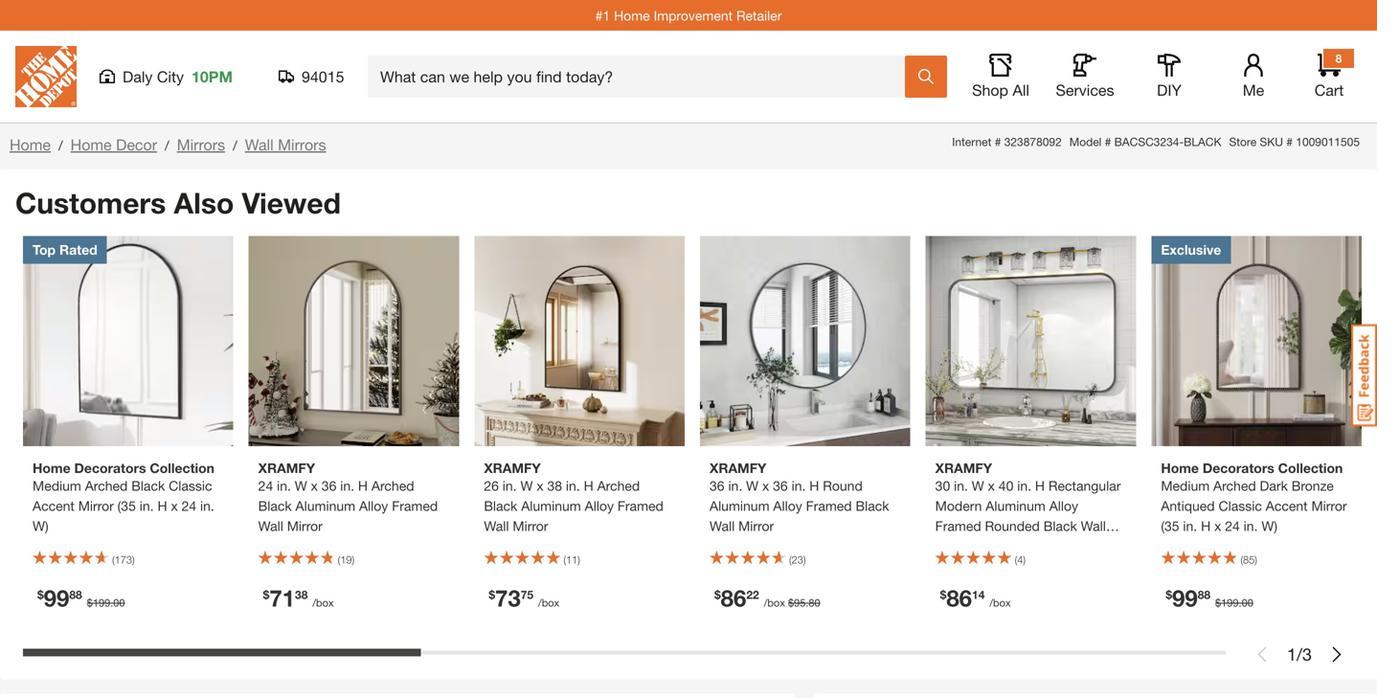 Task type: locate. For each thing, give the bounding box(es) containing it.
w inside xramfy 24 in. w x 36 in. h arched black aluminum alloy framed wall mirror
[[295, 478, 307, 494]]

home decorators collection medium arched black classic accent mirror (35 in. h x 24 in. w)
[[33, 460, 215, 534]]

/box inside $ 71 38 /box
[[313, 597, 334, 609]]

wall up $ 86 22 /box $ 95 . 80
[[710, 518, 735, 534]]

1 accent from the left
[[33, 498, 75, 514]]

( down rounded
[[1015, 554, 1018, 566]]

mirror inside xramfy 30 in. w x 40 in. h rectangular modern aluminum alloy framed rounded black wall mirror
[[936, 539, 971, 554]]

/ right home link
[[58, 137, 63, 153]]

/box right the 75
[[538, 597, 560, 609]]

1 horizontal spatial 38
[[547, 478, 562, 494]]

round
[[823, 478, 863, 494]]

24 inside 'home decorators collection medium arched dark bronze antiqued classic accent mirror (35 in. h x 24 in. w)'
[[1226, 518, 1240, 534]]

/
[[58, 137, 63, 153], [165, 137, 169, 153], [233, 137, 237, 153], [1297, 644, 1303, 665]]

decorators up dark
[[1203, 460, 1275, 476]]

) down xramfy 26 in. w x 38 in. h arched black aluminum alloy framed wall mirror
[[578, 554, 580, 566]]

framed
[[392, 498, 438, 514], [618, 498, 664, 514], [806, 498, 852, 514], [936, 518, 982, 534]]

/box inside $ 73 75 /box
[[538, 597, 560, 609]]

wall inside xramfy 36 in. w x 36 in. h round aluminum alloy framed black wall mirror
[[710, 518, 735, 534]]

1 w) from the left
[[33, 518, 48, 534]]

x inside 'home decorators collection medium arched dark bronze antiqued classic accent mirror (35 in. h x 24 in. w)'
[[1215, 518, 1222, 534]]

2 collection from the left
[[1279, 460, 1343, 476]]

2 w) from the left
[[1262, 518, 1278, 534]]

/box inside $ 86 22 /box $ 95 . 80
[[764, 597, 786, 609]]

0 horizontal spatial 00
[[113, 597, 125, 609]]

black up 173
[[131, 478, 165, 494]]

) for 26 in. w x 38 in. h arched black aluminum alloy framed wall mirror
[[578, 554, 580, 566]]

aluminum up rounded
[[986, 498, 1046, 514]]

decorators inside "home decorators collection medium arched black classic accent mirror (35 in. h x 24 in. w)"
[[74, 460, 146, 476]]

24 inside xramfy 24 in. w x 36 in. h arched black aluminum alloy framed wall mirror
[[258, 478, 273, 494]]

0 horizontal spatial 86
[[721, 585, 747, 612]]

199 for 24
[[1222, 597, 1239, 609]]

2 /box from the left
[[538, 597, 560, 609]]

w inside xramfy 30 in. w x 40 in. h rectangular modern aluminum alloy framed rounded black wall mirror
[[972, 478, 985, 494]]

1 alloy from the left
[[359, 498, 388, 514]]

xramfy inside xramfy 26 in. w x 38 in. h arched black aluminum alloy framed wall mirror
[[484, 460, 541, 476]]

8
[[1336, 52, 1343, 65]]

w for $ 86 22 /box $ 95 . 80
[[746, 478, 759, 494]]

$ for medium arched black classic accent mirror (35 in. h x 24 in. w)
[[37, 588, 44, 602]]

h for $ 86 22 /box $ 95 . 80
[[810, 478, 819, 494]]

88 for 24
[[1198, 588, 1211, 602]]

( 19 )
[[338, 554, 355, 566]]

x inside xramfy 24 in. w x 36 in. h arched black aluminum alloy framed wall mirror
[[311, 478, 318, 494]]

2 w from the left
[[521, 478, 533, 494]]

(35 up 173
[[118, 498, 136, 514]]

1 /box from the left
[[313, 597, 334, 609]]

mirror up ( 173 )
[[78, 498, 114, 514]]

3 arched from the left
[[597, 478, 640, 494]]

) for 30 in. w x 40 in. h rectangular modern aluminum alloy framed rounded black wall mirror
[[1024, 554, 1026, 566]]

( for xramfy 24 in. w x 36 in. h arched black aluminum alloy framed wall mirror
[[338, 554, 340, 566]]

xramfy for $ 86 14 /box
[[936, 460, 993, 476]]

( down xramfy 26 in. w x 38 in. h arched black aluminum alloy framed wall mirror
[[564, 554, 566, 566]]

xramfy
[[258, 460, 315, 476], [484, 460, 541, 476], [710, 460, 767, 476], [936, 460, 993, 476]]

shop
[[972, 81, 1009, 99]]

$ for 36 in. w x 36 in. h round aluminum alloy framed black wall mirror
[[715, 588, 721, 602]]

1 horizontal spatial decorators
[[1203, 460, 1275, 476]]

$ 99 88 $ 199 . 00 down ( 85 )
[[1166, 585, 1254, 612]]

0 horizontal spatial decorators
[[74, 460, 146, 476]]

wall right mirrors link
[[245, 136, 274, 154]]

home inside "home decorators collection medium arched black classic accent mirror (35 in. h x 24 in. w)"
[[33, 460, 71, 476]]

1 . from the left
[[110, 597, 113, 609]]

#
[[995, 135, 1001, 148], [1105, 135, 1112, 148], [1287, 135, 1293, 148]]

40
[[999, 478, 1014, 494]]

( down xramfy 24 in. w x 36 in. h arched black aluminum alloy framed wall mirror
[[338, 554, 340, 566]]

.
[[110, 597, 113, 609], [806, 597, 809, 609], [1239, 597, 1242, 609]]

2 aluminum from the left
[[521, 498, 581, 514]]

diy
[[1157, 81, 1182, 99]]

6 ( from the left
[[1241, 554, 1244, 566]]

aluminum inside xramfy 26 in. w x 38 in. h arched black aluminum alloy framed wall mirror
[[521, 498, 581, 514]]

( for home decorators collection medium arched black classic accent mirror (35 in. h x 24 in. w)
[[112, 554, 115, 566]]

mirror down modern
[[936, 539, 971, 554]]

4
[[1018, 554, 1024, 566]]

1 horizontal spatial $ 99 88 $ 199 . 00
[[1166, 585, 1254, 612]]

26
[[484, 478, 499, 494]]

x inside xramfy 36 in. w x 36 in. h round aluminum alloy framed black wall mirror
[[763, 478, 770, 494]]

1 collection from the left
[[150, 460, 215, 476]]

1 xramfy from the left
[[258, 460, 315, 476]]

0 horizontal spatial 38
[[295, 588, 308, 602]]

1 horizontal spatial w)
[[1262, 518, 1278, 534]]

5 ) from the left
[[1024, 554, 1026, 566]]

wall up 71
[[258, 518, 283, 534]]

) down 'home decorators collection medium arched dark bronze antiqued classic accent mirror (35 in. h x 24 in. w)'
[[1255, 554, 1258, 566]]

1 horizontal spatial accent
[[1266, 498, 1308, 514]]

xramfy inside xramfy 36 in. w x 36 in. h round aluminum alloy framed black wall mirror
[[710, 460, 767, 476]]

0 horizontal spatial accent
[[33, 498, 75, 514]]

decorators up 173
[[74, 460, 146, 476]]

black
[[131, 478, 165, 494], [258, 498, 292, 514], [484, 498, 518, 514], [856, 498, 890, 514], [1044, 518, 1078, 534]]

w)
[[33, 518, 48, 534], [1262, 518, 1278, 534]]

$ inside $ 71 38 /box
[[263, 588, 270, 602]]

3 aluminum from the left
[[710, 498, 770, 514]]

2 xramfy from the left
[[484, 460, 541, 476]]

decorators
[[74, 460, 146, 476], [1203, 460, 1275, 476]]

4 /box from the left
[[990, 597, 1011, 609]]

2 mirrors from the left
[[278, 136, 326, 154]]

aluminum up ( 19 )
[[296, 498, 356, 514]]

home inside 'home decorators collection medium arched dark bronze antiqued classic accent mirror (35 in. h x 24 in. w)'
[[1161, 460, 1199, 476]]

1 mirrors from the left
[[177, 136, 225, 154]]

medium
[[33, 478, 81, 494], [1161, 478, 1210, 494]]

$ inside $ 86 14 /box
[[940, 588, 947, 602]]

classic inside "home decorators collection medium arched black classic accent mirror (35 in. h x 24 in. w)"
[[169, 478, 212, 494]]

medium inside 'home decorators collection medium arched dark bronze antiqued classic accent mirror (35 in. h x 24 in. w)'
[[1161, 478, 1210, 494]]

88
[[69, 588, 82, 602], [1198, 588, 1211, 602]]

36 for 71
[[322, 478, 337, 494]]

alloy inside xramfy 24 in. w x 36 in. h arched black aluminum alloy framed wall mirror
[[359, 498, 388, 514]]

collection inside "home decorators collection medium arched black classic accent mirror (35 in. h x 24 in. w)"
[[150, 460, 215, 476]]

w for $ 86 14 /box
[[972, 478, 985, 494]]

black up 71
[[258, 498, 292, 514]]

( for xramfy 36 in. w x 36 in. h round aluminum alloy framed black wall mirror
[[789, 554, 792, 566]]

h inside xramfy 26 in. w x 38 in. h arched black aluminum alloy framed wall mirror
[[584, 478, 594, 494]]

$ 86 14 /box
[[940, 585, 1011, 612]]

. for h
[[110, 597, 113, 609]]

1 00 from the left
[[113, 597, 125, 609]]

173
[[115, 554, 132, 566]]

mirrors up the "also"
[[177, 136, 225, 154]]

2 88 from the left
[[1198, 588, 1211, 602]]

wall down "rectangular"
[[1081, 518, 1106, 534]]

accent inside "home decorators collection medium arched black classic accent mirror (35 in. h x 24 in. w)"
[[33, 498, 75, 514]]

5 ( from the left
[[1015, 554, 1018, 566]]

framed inside xramfy 30 in. w x 40 in. h rectangular modern aluminum alloy framed rounded black wall mirror
[[936, 518, 982, 534]]

) up 95
[[804, 554, 806, 566]]

aluminum inside xramfy 24 in. w x 36 in. h arched black aluminum alloy framed wall mirror
[[296, 498, 356, 514]]

1 decorators from the left
[[74, 460, 146, 476]]

0 vertical spatial 38
[[547, 478, 562, 494]]

/ left next slide icon
[[1297, 644, 1303, 665]]

36 inside xramfy 24 in. w x 36 in. h arched black aluminum alloy framed wall mirror
[[322, 478, 337, 494]]

black down round
[[856, 498, 890, 514]]

/box
[[313, 597, 334, 609], [538, 597, 560, 609], [764, 597, 786, 609], [990, 597, 1011, 609]]

99 for medium arched dark bronze antiqued classic accent mirror (35 in. h x 24 in. w)
[[1173, 585, 1198, 612]]

36 in. w x 36 in. h round aluminum alloy framed black wall mirror image
[[700, 236, 911, 447]]

h inside xramfy 36 in. w x 36 in. h round aluminum alloy framed black wall mirror
[[810, 478, 819, 494]]

xramfy inside xramfy 30 in. w x 40 in. h rectangular modern aluminum alloy framed rounded black wall mirror
[[936, 460, 993, 476]]

modern
[[936, 498, 982, 514]]

1 horizontal spatial 24
[[258, 478, 273, 494]]

sku
[[1260, 135, 1284, 148]]

classic
[[169, 478, 212, 494], [1219, 498, 1263, 514]]

4 arched from the left
[[1214, 478, 1257, 494]]

alloy for 86
[[1050, 498, 1079, 514]]

rectangular
[[1049, 478, 1121, 494]]

4 alloy from the left
[[1050, 498, 1079, 514]]

$ 86 22 /box $ 95 . 80
[[715, 585, 821, 612]]

2 horizontal spatial #
[[1287, 135, 1293, 148]]

1 horizontal spatial mirrors
[[278, 136, 326, 154]]

199 for w)
[[93, 597, 110, 609]]

2 arched from the left
[[372, 478, 414, 494]]

in.
[[277, 478, 291, 494], [340, 478, 355, 494], [503, 478, 517, 494], [566, 478, 580, 494], [729, 478, 743, 494], [792, 478, 806, 494], [954, 478, 968, 494], [1018, 478, 1032, 494], [140, 498, 154, 514], [200, 498, 214, 514], [1184, 518, 1198, 534], [1244, 518, 1258, 534]]

4 w from the left
[[972, 478, 985, 494]]

services
[[1056, 81, 1115, 99]]

1 horizontal spatial 36
[[710, 478, 725, 494]]

(
[[112, 554, 115, 566], [338, 554, 340, 566], [564, 554, 566, 566], [789, 554, 792, 566], [1015, 554, 1018, 566], [1241, 554, 1244, 566]]

1 vertical spatial (35
[[1161, 518, 1180, 534]]

0 vertical spatial classic
[[169, 478, 212, 494]]

2 alloy from the left
[[585, 498, 614, 514]]

. down ( 85 )
[[1239, 597, 1242, 609]]

services button
[[1055, 54, 1116, 100]]

1 horizontal spatial 99
[[1173, 585, 1198, 612]]

0 horizontal spatial collection
[[150, 460, 215, 476]]

mirror inside "home decorators collection medium arched black classic accent mirror (35 in. h x 24 in. w)"
[[78, 498, 114, 514]]

19
[[340, 554, 352, 566]]

1 horizontal spatial (35
[[1161, 518, 1180, 534]]

2 ( from the left
[[338, 554, 340, 566]]

2 # from the left
[[1105, 135, 1112, 148]]

2 36 from the left
[[710, 478, 725, 494]]

0 horizontal spatial .
[[110, 597, 113, 609]]

home for accent
[[33, 460, 71, 476]]

mirror
[[78, 498, 114, 514], [1312, 498, 1348, 514], [287, 518, 323, 534], [513, 518, 548, 534], [739, 518, 774, 534], [936, 539, 971, 554]]

aluminum for 86
[[986, 498, 1046, 514]]

1 36 from the left
[[322, 478, 337, 494]]

2 86 from the left
[[947, 585, 972, 612]]

wall inside xramfy 24 in. w x 36 in. h arched black aluminum alloy framed wall mirror
[[258, 518, 283, 534]]

3 36 from the left
[[773, 478, 788, 494]]

3 xramfy from the left
[[710, 460, 767, 476]]

2 $ 99 88 $ 199 . 00 from the left
[[1166, 585, 1254, 612]]

0 vertical spatial (35
[[118, 498, 136, 514]]

mirror up the 75
[[513, 518, 548, 534]]

0 horizontal spatial 199
[[93, 597, 110, 609]]

# right the model
[[1105, 135, 1112, 148]]

75
[[521, 588, 534, 602]]

framed inside xramfy 24 in. w x 36 in. h arched black aluminum alloy framed wall mirror
[[392, 498, 438, 514]]

1 86 from the left
[[721, 585, 747, 612]]

0 horizontal spatial 99
[[44, 585, 69, 612]]

shop all button
[[970, 54, 1032, 100]]

3 w from the left
[[746, 478, 759, 494]]

2 horizontal spatial 36
[[773, 478, 788, 494]]

1 99 from the left
[[44, 585, 69, 612]]

/box right 14
[[990, 597, 1011, 609]]

0 horizontal spatial $ 99 88 $ 199 . 00
[[37, 585, 125, 612]]

all
[[1013, 81, 1030, 99]]

2 199 from the left
[[1222, 597, 1239, 609]]

aluminum
[[296, 498, 356, 514], [521, 498, 581, 514], [710, 498, 770, 514], [986, 498, 1046, 514]]

mirror inside 'home decorators collection medium arched dark bronze antiqued classic accent mirror (35 in. h x 24 in. w)'
[[1312, 498, 1348, 514]]

accent
[[33, 498, 75, 514], [1266, 498, 1308, 514]]

1 medium from the left
[[33, 478, 81, 494]]

) down rounded
[[1024, 554, 1026, 566]]

h for $ 86 14 /box
[[1036, 478, 1045, 494]]

00 for 24
[[1242, 597, 1254, 609]]

1 aluminum from the left
[[296, 498, 356, 514]]

black down 26
[[484, 498, 518, 514]]

0 horizontal spatial w)
[[33, 518, 48, 534]]

black inside xramfy 36 in. w x 36 in. h round aluminum alloy framed black wall mirror
[[856, 498, 890, 514]]

2 00 from the left
[[1242, 597, 1254, 609]]

# right internet
[[995, 135, 1001, 148]]

1 88 from the left
[[69, 588, 82, 602]]

199
[[93, 597, 110, 609], [1222, 597, 1239, 609]]

black down "rectangular"
[[1044, 518, 1078, 534]]

alloy inside xramfy 26 in. w x 38 in. h arched black aluminum alloy framed wall mirror
[[585, 498, 614, 514]]

( 85 )
[[1241, 554, 1258, 566]]

1 $ 99 88 $ 199 . 00 from the left
[[37, 585, 125, 612]]

1 vertical spatial classic
[[1219, 498, 1263, 514]]

$
[[37, 588, 44, 602], [263, 588, 270, 602], [489, 588, 495, 602], [715, 588, 721, 602], [940, 588, 947, 602], [1166, 588, 1173, 602], [87, 597, 93, 609], [788, 597, 794, 609], [1216, 597, 1222, 609]]

4 aluminum from the left
[[986, 498, 1046, 514]]

aluminum inside xramfy 30 in. w x 40 in. h rectangular modern aluminum alloy framed rounded black wall mirror
[[986, 498, 1046, 514]]

0 horizontal spatial 36
[[322, 478, 337, 494]]

1 ) from the left
[[132, 554, 135, 566]]

24 inside "home decorators collection medium arched black classic accent mirror (35 in. h x 24 in. w)"
[[182, 498, 197, 514]]

mirror inside xramfy 24 in. w x 36 in. h arched black aluminum alloy framed wall mirror
[[287, 518, 323, 534]]

1 horizontal spatial collection
[[1279, 460, 1343, 476]]

1 horizontal spatial 199
[[1222, 597, 1239, 609]]

medium inside "home decorators collection medium arched black classic accent mirror (35 in. h x 24 in. w)"
[[33, 478, 81, 494]]

. inside $ 86 22 /box $ 95 . 80
[[806, 597, 809, 609]]

. down ( 173 )
[[110, 597, 113, 609]]

home decorators collection medium arched dark bronze antiqued classic accent mirror (35 in. h x 24 in. w)
[[1161, 460, 1348, 534]]

00 down ( 85 )
[[1242, 597, 1254, 609]]

collection for bronze
[[1279, 460, 1343, 476]]

arched inside xramfy 24 in. w x 36 in. h arched black aluminum alloy framed wall mirror
[[372, 478, 414, 494]]

xramfy inside xramfy 24 in. w x 36 in. h arched black aluminum alloy framed wall mirror
[[258, 460, 315, 476]]

1 w from the left
[[295, 478, 307, 494]]

dark
[[1260, 478, 1288, 494]]

/ right mirrors link
[[233, 137, 237, 153]]

collection inside 'home decorators collection medium arched dark bronze antiqued classic accent mirror (35 in. h x 24 in. w)'
[[1279, 460, 1343, 476]]

decorators for dark
[[1203, 460, 1275, 476]]

4 ( from the left
[[789, 554, 792, 566]]

x inside xramfy 26 in. w x 38 in. h arched black aluminum alloy framed wall mirror
[[537, 478, 544, 494]]

6 ) from the left
[[1255, 554, 1258, 566]]

2 99 from the left
[[1173, 585, 1198, 612]]

wall inside xramfy 26 in. w x 38 in. h arched black aluminum alloy framed wall mirror
[[484, 518, 509, 534]]

. down ( 23 )
[[806, 597, 809, 609]]

80
[[809, 597, 821, 609]]

( down 'home decorators collection medium arched dark bronze antiqued classic accent mirror (35 in. h x 24 in. w)'
[[1241, 554, 1244, 566]]

h inside xramfy 30 in. w x 40 in. h rectangular modern aluminum alloy framed rounded black wall mirror
[[1036, 478, 1045, 494]]

0 horizontal spatial medium
[[33, 478, 81, 494]]

mirror inside xramfy 26 in. w x 38 in. h arched black aluminum alloy framed wall mirror
[[513, 518, 548, 534]]

customers
[[15, 186, 166, 220]]

alloy for 71
[[359, 498, 388, 514]]

1 horizontal spatial medium
[[1161, 478, 1210, 494]]

#1 home improvement retailer
[[596, 7, 782, 23]]

)
[[132, 554, 135, 566], [352, 554, 355, 566], [578, 554, 580, 566], [804, 554, 806, 566], [1024, 554, 1026, 566], [1255, 554, 1258, 566]]

w inside xramfy 26 in. w x 38 in. h arched black aluminum alloy framed wall mirror
[[521, 478, 533, 494]]

00
[[113, 597, 125, 609], [1242, 597, 1254, 609]]

3 alloy from the left
[[774, 498, 803, 514]]

mirror down bronze
[[1312, 498, 1348, 514]]

bacsc3234-
[[1115, 135, 1184, 148]]

mirror inside xramfy 36 in. w x 36 in. h round aluminum alloy framed black wall mirror
[[739, 518, 774, 534]]

2 accent from the left
[[1266, 498, 1308, 514]]

1 vertical spatial 38
[[295, 588, 308, 602]]

86
[[721, 585, 747, 612], [947, 585, 972, 612]]

h inside xramfy 24 in. w x 36 in. h arched black aluminum alloy framed wall mirror
[[358, 478, 368, 494]]

3
[[1303, 644, 1313, 665]]

/box inside $ 86 14 /box
[[990, 597, 1011, 609]]

4 xramfy from the left
[[936, 460, 993, 476]]

2 medium from the left
[[1161, 478, 1210, 494]]

3 ( from the left
[[564, 554, 566, 566]]

2 horizontal spatial .
[[1239, 597, 1242, 609]]

w inside xramfy 36 in. w x 36 in. h round aluminum alloy framed black wall mirror
[[746, 478, 759, 494]]

x for $ 71 38 /box
[[311, 478, 318, 494]]

0 vertical spatial 24
[[258, 478, 273, 494]]

24 in. w x 36 in. h arched black aluminum alloy framed wall mirror image
[[249, 236, 459, 447]]

alloy inside xramfy 30 in. w x 40 in. h rectangular modern aluminum alloy framed rounded black wall mirror
[[1050, 498, 1079, 514]]

. for (35
[[1239, 597, 1242, 609]]

1 horizontal spatial classic
[[1219, 498, 1263, 514]]

0 horizontal spatial (35
[[118, 498, 136, 514]]

$ inside $ 73 75 /box
[[489, 588, 495, 602]]

0 horizontal spatial mirrors
[[177, 136, 225, 154]]

/box for $ 86 22 /box $ 95 . 80
[[764, 597, 786, 609]]

home for wall
[[10, 136, 51, 154]]

4 ) from the left
[[804, 554, 806, 566]]

medium for accent
[[33, 478, 81, 494]]

$ 99 88 $ 199 . 00 down 173
[[37, 585, 125, 612]]

94015 button
[[279, 67, 345, 86]]

mirror up 22
[[739, 518, 774, 534]]

$ 99 88 $ 199 . 00
[[37, 585, 125, 612], [1166, 585, 1254, 612]]

( 11 )
[[564, 554, 580, 566]]

collection
[[150, 460, 215, 476], [1279, 460, 1343, 476]]

0 horizontal spatial classic
[[169, 478, 212, 494]]

me
[[1243, 81, 1265, 99]]

1 horizontal spatial #
[[1105, 135, 1112, 148]]

internet # 323878092 model # bacsc3234-black store sku # 1009011505
[[953, 135, 1360, 148]]

( 23 )
[[789, 554, 806, 566]]

3 ) from the left
[[578, 554, 580, 566]]

w for $ 73 75 /box
[[521, 478, 533, 494]]

x inside "home decorators collection medium arched black classic accent mirror (35 in. h x 24 in. w)"
[[171, 498, 178, 514]]

medium arched dark bronze antiqued classic accent mirror (35 in. h x 24 in. w) image
[[1152, 236, 1362, 447]]

xramfy 26 in. w x 38 in. h arched black aluminum alloy framed wall mirror
[[484, 460, 664, 534]]

1 ( from the left
[[112, 554, 115, 566]]

w) inside 'home decorators collection medium arched dark bronze antiqued classic accent mirror (35 in. h x 24 in. w)'
[[1262, 518, 1278, 534]]

h inside 'home decorators collection medium arched dark bronze antiqued classic accent mirror (35 in. h x 24 in. w)'
[[1201, 518, 1211, 534]]

0 horizontal spatial 24
[[182, 498, 197, 514]]

3 . from the left
[[1239, 597, 1242, 609]]

$ 99 88 $ 199 . 00 for 24
[[1166, 585, 1254, 612]]

daly
[[123, 68, 153, 86]]

wall down 26
[[484, 518, 509, 534]]

# right sku
[[1287, 135, 1293, 148]]

classic inside 'home decorators collection medium arched dark bronze antiqued classic accent mirror (35 in. h x 24 in. w)'
[[1219, 498, 1263, 514]]

1 horizontal spatial 00
[[1242, 597, 1254, 609]]

( up $ 86 22 /box $ 95 . 80
[[789, 554, 792, 566]]

aluminum up 22
[[710, 498, 770, 514]]

2 decorators from the left
[[1203, 460, 1275, 476]]

decor
[[116, 136, 157, 154]]

wall
[[245, 136, 274, 154], [258, 518, 283, 534], [484, 518, 509, 534], [710, 518, 735, 534], [1081, 518, 1106, 534]]

1 vertical spatial 24
[[182, 498, 197, 514]]

00 down 173
[[113, 597, 125, 609]]

2 vertical spatial 24
[[1226, 518, 1240, 534]]

) down "home decorators collection medium arched black classic accent mirror (35 in. h x 24 in. w)"
[[132, 554, 135, 566]]

0 horizontal spatial 88
[[69, 588, 82, 602]]

2 horizontal spatial 24
[[1226, 518, 1240, 534]]

94015
[[302, 68, 344, 86]]

mirrors
[[177, 136, 225, 154], [278, 136, 326, 154]]

aluminum up "11"
[[521, 498, 581, 514]]

home decor link
[[71, 136, 157, 154]]

decorators for black
[[74, 460, 146, 476]]

1 horizontal spatial 88
[[1198, 588, 1211, 602]]

/box right 71
[[313, 597, 334, 609]]

1 horizontal spatial .
[[806, 597, 809, 609]]

30 in. w x 40 in. h rectangular modern aluminum alloy framed rounded black wall mirror image
[[926, 236, 1137, 447]]

99
[[44, 585, 69, 612], [1173, 585, 1198, 612]]

black inside "home decorators collection medium arched black classic accent mirror (35 in. h x 24 in. w)"
[[131, 478, 165, 494]]

1 arched from the left
[[85, 478, 128, 494]]

2 . from the left
[[806, 597, 809, 609]]

mirror up $ 71 38 /box
[[287, 518, 323, 534]]

) down xramfy 24 in. w x 36 in. h arched black aluminum alloy framed wall mirror
[[352, 554, 355, 566]]

1 horizontal spatial 86
[[947, 585, 972, 612]]

$ for 24 in. w x 36 in. h arched black aluminum alloy framed wall mirror
[[263, 588, 270, 602]]

(35 down antiqued
[[1161, 518, 1180, 534]]

x inside xramfy 30 in. w x 40 in. h rectangular modern aluminum alloy framed rounded black wall mirror
[[988, 478, 995, 494]]

85
[[1244, 554, 1255, 566]]

framed inside xramfy 26 in. w x 38 in. h arched black aluminum alloy framed wall mirror
[[618, 498, 664, 514]]

city
[[157, 68, 184, 86]]

What can we help you find today? search field
[[380, 57, 904, 97]]

mirrors up the viewed
[[278, 136, 326, 154]]

black inside xramfy 26 in. w x 38 in. h arched black aluminum alloy framed wall mirror
[[484, 498, 518, 514]]

decorators inside 'home decorators collection medium arched dark bronze antiqued classic accent mirror (35 in. h x 24 in. w)'
[[1203, 460, 1275, 476]]

( down "home decorators collection medium arched black classic accent mirror (35 in. h x 24 in. w)"
[[112, 554, 115, 566]]

1 199 from the left
[[93, 597, 110, 609]]

2 ) from the left
[[352, 554, 355, 566]]

0 horizontal spatial #
[[995, 135, 1001, 148]]

/box right 22
[[764, 597, 786, 609]]

framed for 71
[[392, 498, 438, 514]]

38 inside $ 71 38 /box
[[295, 588, 308, 602]]

3 /box from the left
[[764, 597, 786, 609]]



Task type: vqa. For each thing, say whether or not it's contained in the screenshot.
H in the XRAMFY 24 in. W x 36 in. H Arched Black Aluminum Alloy Framed Wall Mirror
yes



Task type: describe. For each thing, give the bounding box(es) containing it.
model
[[1070, 135, 1102, 148]]

x for $ 86 22 /box $ 95 . 80
[[763, 478, 770, 494]]

3 # from the left
[[1287, 135, 1293, 148]]

black
[[1184, 135, 1222, 148]]

w) inside "home decorators collection medium arched black classic accent mirror (35 in. h x 24 in. w)"
[[33, 518, 48, 534]]

aluminum for 71
[[296, 498, 356, 514]]

improvement
[[654, 7, 733, 23]]

exclusive
[[1161, 242, 1222, 258]]

h for $ 73 75 /box
[[584, 478, 594, 494]]

aluminum inside xramfy 36 in. w x 36 in. h round aluminum alloy framed black wall mirror
[[710, 498, 770, 514]]

arched inside xramfy 26 in. w x 38 in. h arched black aluminum alloy framed wall mirror
[[597, 478, 640, 494]]

( 173 )
[[112, 554, 135, 566]]

black inside xramfy 24 in. w x 36 in. h arched black aluminum alloy framed wall mirror
[[258, 498, 292, 514]]

86 for $ 86 22 /box $ 95 . 80
[[721, 585, 747, 612]]

xramfy 24 in. w x 36 in. h arched black aluminum alloy framed wall mirror
[[258, 460, 438, 534]]

/box for $ 73 75 /box
[[538, 597, 560, 609]]

also
[[174, 186, 234, 220]]

alloy inside xramfy 36 in. w x 36 in. h round aluminum alloy framed black wall mirror
[[774, 498, 803, 514]]

alloy for 73
[[585, 498, 614, 514]]

top rated
[[33, 242, 97, 258]]

aluminum for 73
[[521, 498, 581, 514]]

xramfy for $ 86 22 /box $ 95 . 80
[[710, 460, 767, 476]]

antiqued
[[1161, 498, 1215, 514]]

) for 24 in. w x 36 in. h arched black aluminum alloy framed wall mirror
[[352, 554, 355, 566]]

accent inside 'home decorators collection medium arched dark bronze antiqued classic accent mirror (35 in. h x 24 in. w)'
[[1266, 498, 1308, 514]]

38 inside xramfy 26 in. w x 38 in. h arched black aluminum alloy framed wall mirror
[[547, 478, 562, 494]]

retailer
[[737, 7, 782, 23]]

73
[[495, 585, 521, 612]]

rounded
[[985, 518, 1040, 534]]

$ for 30 in. w x 40 in. h rectangular modern aluminum alloy framed rounded black wall mirror
[[940, 588, 947, 602]]

internet
[[953, 135, 992, 148]]

arched inside "home decorators collection medium arched black classic accent mirror (35 in. h x 24 in. w)"
[[85, 478, 128, 494]]

bronze
[[1292, 478, 1334, 494]]

/ right the decor
[[165, 137, 169, 153]]

22
[[747, 588, 759, 602]]

customers also viewed
[[15, 186, 341, 220]]

10pm
[[192, 68, 233, 86]]

14
[[972, 588, 985, 602]]

x for $ 73 75 /box
[[537, 478, 544, 494]]

daly city 10pm
[[123, 68, 233, 86]]

arched inside 'home decorators collection medium arched dark bronze antiqued classic accent mirror (35 in. h x 24 in. w)'
[[1214, 478, 1257, 494]]

h inside "home decorators collection medium arched black classic accent mirror (35 in. h x 24 in. w)"
[[158, 498, 167, 514]]

cart 8
[[1315, 52, 1344, 99]]

( 4 )
[[1015, 554, 1026, 566]]

) for 36 in. w x 36 in. h round aluminum alloy framed black wall mirror
[[804, 554, 806, 566]]

the home depot logo image
[[15, 46, 77, 107]]

wall for 71
[[258, 518, 283, 534]]

( for xramfy 26 in. w x 38 in. h arched black aluminum alloy framed wall mirror
[[564, 554, 566, 566]]

viewed
[[242, 186, 341, 220]]

cart
[[1315, 81, 1344, 99]]

(35 inside 'home decorators collection medium arched dark bronze antiqued classic accent mirror (35 in. h x 24 in. w)'
[[1161, 518, 1180, 534]]

framed for 86
[[936, 518, 982, 534]]

w for $ 71 38 /box
[[295, 478, 307, 494]]

86 for $ 86 14 /box
[[947, 585, 972, 612]]

95
[[794, 597, 806, 609]]

/box for $ 71 38 /box
[[313, 597, 334, 609]]

framed inside xramfy 36 in. w x 36 in. h round aluminum alloy framed black wall mirror
[[806, 498, 852, 514]]

1
[[1288, 644, 1297, 665]]

black inside xramfy 30 in. w x 40 in. h rectangular modern aluminum alloy framed rounded black wall mirror
[[1044, 518, 1078, 534]]

rated
[[59, 242, 97, 258]]

store
[[1230, 135, 1257, 148]]

$ for medium arched dark bronze antiqued classic accent mirror (35 in. h x 24 in. w)
[[1166, 588, 1173, 602]]

next slide image
[[1330, 647, 1345, 663]]

71
[[270, 585, 295, 612]]

11
[[566, 554, 578, 566]]

36 for 86
[[773, 478, 788, 494]]

/box for $ 86 14 /box
[[990, 597, 1011, 609]]

#1
[[596, 7, 610, 23]]

mirrors link
[[177, 136, 225, 154]]

wall for 73
[[484, 518, 509, 534]]

top
[[33, 242, 56, 258]]

diy button
[[1139, 54, 1200, 100]]

( for home decorators collection medium arched dark bronze antiqued classic accent mirror (35 in. h x 24 in. w)
[[1241, 554, 1244, 566]]

88 for w)
[[69, 588, 82, 602]]

99 for medium arched black classic accent mirror (35 in. h x 24 in. w)
[[44, 585, 69, 612]]

) for medium arched dark bronze antiqued classic accent mirror (35 in. h x 24 in. w)
[[1255, 554, 1258, 566]]

00 for w)
[[113, 597, 125, 609]]

$ 99 88 $ 199 . 00 for w)
[[37, 585, 125, 612]]

26 in. w x 38 in. h arched black aluminum alloy framed wall mirror image
[[475, 236, 685, 447]]

) for medium arched black classic accent mirror (35 in. h x 24 in. w)
[[132, 554, 135, 566]]

wall mirrors link
[[245, 136, 326, 154]]

xramfy 30 in. w x 40 in. h rectangular modern aluminum alloy framed rounded black wall mirror
[[936, 460, 1121, 554]]

medium for antiqued
[[1161, 478, 1210, 494]]

323878092
[[1005, 135, 1062, 148]]

1 / 3
[[1288, 644, 1313, 665]]

x for $ 86 14 /box
[[988, 478, 995, 494]]

wall for 86
[[710, 518, 735, 534]]

xramfy for $ 73 75 /box
[[484, 460, 541, 476]]

xramfy 36 in. w x 36 in. h round aluminum alloy framed black wall mirror
[[710, 460, 890, 534]]

h for $ 71 38 /box
[[358, 478, 368, 494]]

shop all
[[972, 81, 1030, 99]]

framed for 73
[[618, 498, 664, 514]]

home link
[[10, 136, 51, 154]]

feedback link image
[[1352, 324, 1378, 427]]

wall inside xramfy 30 in. w x 40 in. h rectangular modern aluminum alloy framed rounded black wall mirror
[[1081, 518, 1106, 534]]

home for antiqued
[[1161, 460, 1199, 476]]

1009011505
[[1296, 135, 1360, 148]]

me button
[[1223, 54, 1285, 100]]

medium arched black classic accent mirror (35 in. h x 24 in. w) image
[[23, 236, 233, 447]]

$ for 26 in. w x 38 in. h arched black aluminum alloy framed wall mirror
[[489, 588, 495, 602]]

$ 71 38 /box
[[263, 585, 334, 612]]

(35 inside "home decorators collection medium arched black classic accent mirror (35 in. h x 24 in. w)"
[[118, 498, 136, 514]]

$ 73 75 /box
[[489, 585, 560, 612]]

23
[[792, 554, 804, 566]]

30
[[936, 478, 951, 494]]

( for xramfy 30 in. w x 40 in. h rectangular modern aluminum alloy framed rounded black wall mirror
[[1015, 554, 1018, 566]]

collection for classic
[[150, 460, 215, 476]]

1 # from the left
[[995, 135, 1001, 148]]

home / home decor / mirrors / wall mirrors
[[10, 136, 326, 154]]

xramfy for $ 71 38 /box
[[258, 460, 315, 476]]

this is the first slide image
[[1255, 647, 1270, 663]]



